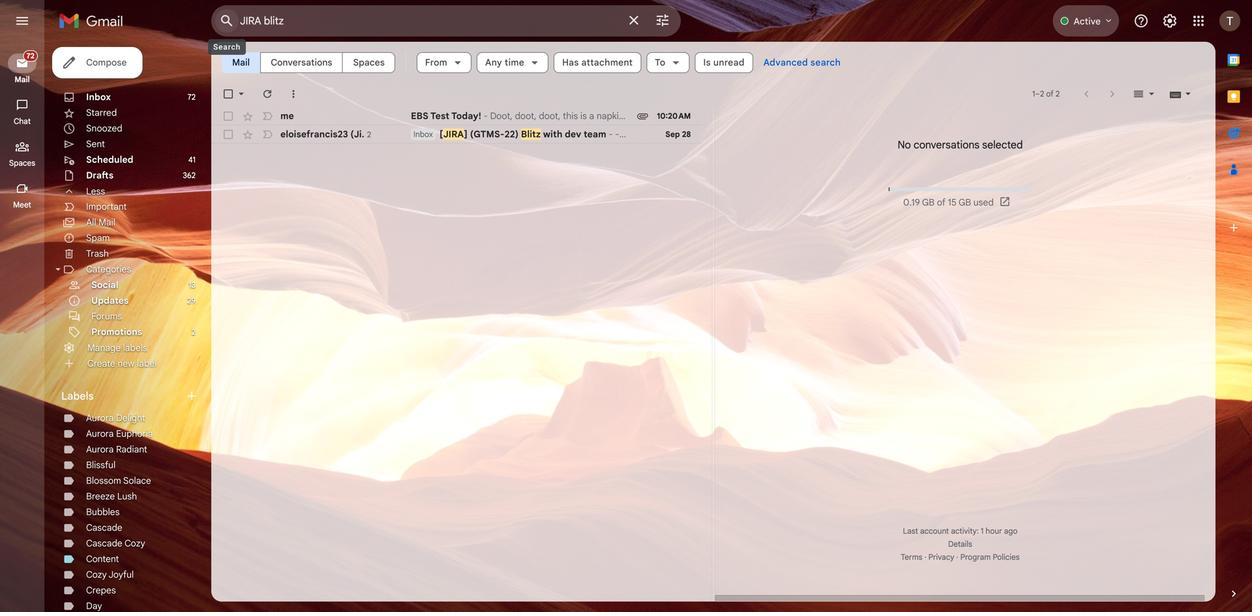 Task type: vqa. For each thing, say whether or not it's contained in the screenshot.
Crepes link
yes



Task type: describe. For each thing, give the bounding box(es) containing it.
any time
[[485, 57, 525, 68]]

29
[[187, 296, 196, 306]]

promotions link
[[91, 326, 142, 338]]

28
[[682, 130, 691, 139]]

from
[[425, 57, 448, 68]]

label
[[137, 358, 157, 369]]

manage labels link
[[87, 342, 147, 353]]

spam
[[86, 232, 110, 244]]

blissful
[[86, 459, 116, 471]]

mail heading
[[0, 74, 44, 85]]

2 vertical spatial mail
[[99, 217, 115, 228]]

362
[[183, 171, 196, 180]]

advanced search options image
[[650, 7, 676, 33]]

inbox [ jira ] (gtms-22) blitz with dev team - -22
[[414, 129, 632, 140]]

41
[[188, 155, 196, 165]]

trash link
[[86, 248, 109, 259]]

aurora for aurora radiant
[[86, 444, 114, 455]]

1 horizontal spatial -
[[609, 129, 613, 140]]

last
[[903, 526, 919, 536]]

spam link
[[86, 232, 110, 244]]

(gtms-
[[470, 129, 505, 140]]

ebs
[[411, 110, 429, 122]]

delight
[[116, 412, 145, 424]]

Search in mail text field
[[240, 14, 619, 27]]

forums link
[[91, 311, 122, 322]]

spaces inside spaces heading
[[9, 158, 35, 168]]

row containing eloisefrancis23 (ji.
[[211, 125, 702, 144]]

spaces inside spaces button
[[353, 57, 385, 68]]

blossom solace link
[[86, 475, 151, 486]]

used
[[974, 197, 994, 208]]

conversations
[[271, 57, 332, 68]]

categories link
[[86, 264, 131, 275]]

2 gb from the left
[[959, 197, 972, 208]]

chat heading
[[0, 116, 44, 127]]

scheduled
[[86, 154, 133, 165]]

less button
[[52, 183, 204, 199]]

snoozed
[[86, 123, 122, 134]]

clear search image
[[621, 7, 647, 33]]

from button
[[417, 52, 472, 73]]

blissful link
[[86, 459, 116, 471]]

aurora for aurora delight
[[86, 412, 114, 424]]

policies
[[993, 552, 1020, 562]]

bubbles
[[86, 506, 120, 518]]

meet
[[13, 200, 31, 210]]

with
[[543, 129, 563, 140]]

terms link
[[901, 552, 923, 562]]

spaces heading
[[0, 158, 44, 168]]

advanced
[[764, 57, 808, 68]]

advanced search
[[764, 57, 841, 68]]

2 horizontal spatial -
[[615, 129, 620, 140]]

blossom solace
[[86, 475, 151, 486]]

labels
[[61, 390, 94, 403]]

starred
[[86, 107, 117, 118]]

day link
[[86, 600, 102, 612]]

settings image
[[1163, 13, 1178, 29]]

1 horizontal spatial 72
[[188, 92, 196, 102]]

cascade cozy
[[86, 538, 145, 549]]

trash
[[86, 248, 109, 259]]

details link
[[949, 539, 973, 549]]

search
[[213, 42, 241, 52]]

updates link
[[91, 295, 129, 306]]

toggle split pane mode image
[[1133, 87, 1146, 100]]

72 link
[[8, 50, 38, 73]]

10:20 am
[[657, 111, 691, 121]]

new
[[118, 358, 135, 369]]

labels heading
[[61, 390, 185, 403]]

joyful
[[109, 569, 134, 580]]

create new label link
[[87, 358, 157, 369]]

conversations button
[[260, 51, 343, 74]]

lush
[[117, 491, 137, 502]]

]
[[464, 129, 468, 140]]

scheduled link
[[86, 154, 133, 165]]

privacy
[[929, 552, 955, 562]]

compose
[[86, 57, 127, 68]]

0 horizontal spatial cozy
[[86, 569, 107, 580]]

important
[[86, 201, 127, 212]]

aurora delight
[[86, 412, 145, 424]]

important link
[[86, 201, 127, 212]]

(ji.
[[351, 128, 365, 140]]

has attachment image
[[636, 110, 650, 123]]

0.19 gb of 15 gb used
[[904, 197, 994, 208]]

last account activity: 1 hour ago details terms · privacy · program policies
[[901, 526, 1020, 562]]

inbox for inbox [ jira ] (gtms-22) blitz with dev team - -22
[[414, 130, 433, 139]]

program
[[961, 552, 991, 562]]

breeze lush
[[86, 491, 137, 502]]

eloisefrancis23 (ji. 2
[[281, 128, 371, 140]]

of
[[937, 197, 946, 208]]

has
[[562, 57, 579, 68]]

manage
[[87, 342, 121, 353]]

spaces button
[[343, 51, 395, 74]]

sep
[[666, 130, 680, 139]]

72 inside navigation
[[26, 52, 35, 60]]

is unread
[[704, 57, 745, 68]]

aurora delight link
[[86, 412, 145, 424]]



Task type: locate. For each thing, give the bounding box(es) containing it.
navigation containing mail
[[0, 42, 46, 612]]

content
[[86, 553, 119, 565]]

cascade for cascade cozy
[[86, 538, 122, 549]]

day
[[86, 600, 102, 612]]

crepes
[[86, 585, 116, 596]]

0 horizontal spatial inbox
[[86, 91, 111, 103]]

1 horizontal spatial cozy
[[125, 538, 145, 549]]

0 horizontal spatial spaces
[[9, 158, 35, 168]]

- left 22
[[609, 129, 613, 140]]

snoozed link
[[86, 123, 122, 134]]

1 · from the left
[[925, 552, 927, 562]]

row
[[211, 107, 702, 125], [211, 125, 702, 144]]

1 vertical spatial cascade
[[86, 538, 122, 549]]

3 aurora from the top
[[86, 444, 114, 455]]

Search in mail search field
[[211, 5, 681, 37]]

aurora down aurora delight
[[86, 428, 114, 439]]

gb
[[923, 197, 935, 208], [959, 197, 972, 208]]

2
[[367, 130, 371, 139], [192, 327, 196, 337]]

1 cascade from the top
[[86, 522, 122, 533]]

0 horizontal spatial 2
[[192, 327, 196, 337]]

starred link
[[86, 107, 117, 118]]

main menu image
[[14, 13, 30, 29]]

meet heading
[[0, 200, 44, 210]]

navigation
[[0, 42, 46, 612]]

conversations
[[914, 138, 980, 151]]

mail
[[232, 57, 250, 68], [15, 75, 30, 84], [99, 217, 115, 228]]

1 row from the top
[[211, 107, 702, 125]]

mail down 'search'
[[232, 57, 250, 68]]

22)
[[505, 129, 519, 140]]

1 horizontal spatial 2
[[367, 130, 371, 139]]

gmail image
[[59, 8, 130, 34]]

aurora up blissful link in the bottom of the page
[[86, 444, 114, 455]]

1 horizontal spatial inbox
[[414, 130, 433, 139]]

cozy up crepes
[[86, 569, 107, 580]]

support image
[[1134, 13, 1150, 29]]

row down ebs test today! -
[[211, 125, 702, 144]]

1 vertical spatial spaces
[[9, 158, 35, 168]]

1 horizontal spatial spaces
[[353, 57, 385, 68]]

aurora for aurora euphoria
[[86, 428, 114, 439]]

account
[[921, 526, 950, 536]]

chat
[[14, 116, 31, 126]]

hour
[[986, 526, 1003, 536]]

select input tool image
[[1185, 89, 1193, 99]]

mail inside mail button
[[232, 57, 250, 68]]

1 vertical spatial 72
[[188, 92, 196, 102]]

1
[[981, 526, 984, 536]]

0 horizontal spatial 72
[[26, 52, 35, 60]]

all mail link
[[86, 217, 115, 228]]

0 horizontal spatial -
[[484, 110, 488, 122]]

aurora euphoria link
[[86, 428, 153, 439]]

aurora up aurora euphoria
[[86, 412, 114, 424]]

0 vertical spatial aurora
[[86, 412, 114, 424]]

has attachment
[[562, 57, 633, 68]]

row up jira
[[211, 107, 702, 125]]

any time button
[[477, 52, 549, 73]]

cascade
[[86, 522, 122, 533], [86, 538, 122, 549]]

cascade down cascade link on the left bottom of the page
[[86, 538, 122, 549]]

1 aurora from the top
[[86, 412, 114, 424]]

· down details link
[[957, 552, 959, 562]]

jira
[[443, 129, 464, 140]]

- right team on the left top of the page
[[615, 129, 620, 140]]

blossom
[[86, 475, 121, 486]]

radiant
[[116, 444, 147, 455]]

cascade down bubbles
[[86, 522, 122, 533]]

1 vertical spatial aurora
[[86, 428, 114, 439]]

details
[[949, 539, 973, 549]]

inbox up starred on the top left of the page
[[86, 91, 111, 103]]

0 vertical spatial 2
[[367, 130, 371, 139]]

search in mail image
[[215, 9, 239, 33]]

forums
[[91, 311, 122, 322]]

22
[[620, 129, 629, 140]]

2 cascade from the top
[[86, 538, 122, 549]]

to
[[655, 57, 666, 68]]

gb left of
[[923, 197, 935, 208]]

inbox inside inbox [ jira ] (gtms-22) blitz with dev team - -22
[[414, 130, 433, 139]]

no
[[898, 138, 911, 151]]

2 down 29
[[192, 327, 196, 337]]

all
[[86, 217, 96, 228]]

1 gb from the left
[[923, 197, 935, 208]]

no conversations selected main content
[[211, 42, 1216, 602]]

15
[[948, 197, 957, 208]]

labels
[[123, 342, 147, 353]]

1 horizontal spatial gb
[[959, 197, 972, 208]]

eloisefrancis23
[[281, 128, 348, 140]]

2 · from the left
[[957, 552, 959, 562]]

mail button
[[222, 51, 260, 74]]

aurora radiant link
[[86, 444, 147, 455]]

categories
[[86, 264, 131, 275]]

follow link to manage storage image
[[1000, 196, 1013, 209]]

cozy
[[125, 538, 145, 549], [86, 569, 107, 580]]

None checkbox
[[222, 87, 235, 100], [222, 110, 235, 123], [222, 128, 235, 141], [222, 87, 235, 100], [222, 110, 235, 123], [222, 128, 235, 141]]

solace
[[123, 475, 151, 486]]

0 vertical spatial spaces
[[353, 57, 385, 68]]

to button
[[647, 52, 690, 73]]

refresh image
[[261, 87, 274, 100]]

crepes link
[[86, 585, 116, 596]]

blitz
[[521, 129, 541, 140]]

is unread button
[[695, 52, 753, 73]]

aurora radiant
[[86, 444, 147, 455]]

activity:
[[952, 526, 979, 536]]

0 vertical spatial cascade
[[86, 522, 122, 533]]

manage labels create new label
[[87, 342, 157, 369]]

content link
[[86, 553, 119, 565]]

drafts link
[[86, 170, 114, 181]]

1 vertical spatial inbox
[[414, 130, 433, 139]]

72 up 41
[[188, 92, 196, 102]]

compose button
[[52, 47, 143, 78]]

0 horizontal spatial mail
[[15, 75, 30, 84]]

72
[[26, 52, 35, 60], [188, 92, 196, 102]]

selected
[[983, 138, 1023, 151]]

more image
[[287, 87, 300, 100]]

0 vertical spatial 72
[[26, 52, 35, 60]]

72 up mail heading
[[26, 52, 35, 60]]

1 horizontal spatial ·
[[957, 552, 959, 562]]

advanced search button
[[759, 51, 846, 74]]

0 vertical spatial inbox
[[86, 91, 111, 103]]

0 horizontal spatial ·
[[925, 552, 927, 562]]

terms
[[901, 552, 923, 562]]

search
[[811, 57, 841, 68]]

mail down important link
[[99, 217, 115, 228]]

promotions
[[91, 326, 142, 338]]

gb right the 15
[[959, 197, 972, 208]]

me
[[281, 110, 294, 122]]

mail down 72 link
[[15, 75, 30, 84]]

breeze lush link
[[86, 491, 137, 502]]

dev
[[565, 129, 582, 140]]

inbox left the [
[[414, 130, 433, 139]]

breeze
[[86, 491, 115, 502]]

2 inside eloisefrancis23 (ji. 2
[[367, 130, 371, 139]]

0 vertical spatial mail
[[232, 57, 250, 68]]

1 vertical spatial 2
[[192, 327, 196, 337]]

sent link
[[86, 138, 105, 150]]

· right terms link
[[925, 552, 927, 562]]

1 horizontal spatial mail
[[99, 217, 115, 228]]

cozy up joyful
[[125, 538, 145, 549]]

today!
[[452, 110, 482, 122]]

0 vertical spatial cozy
[[125, 538, 145, 549]]

attachment
[[582, 57, 633, 68]]

0.19
[[904, 197, 920, 208]]

1 vertical spatial mail
[[15, 75, 30, 84]]

create
[[87, 358, 115, 369]]

inbox link
[[86, 91, 111, 103]]

1 vertical spatial cozy
[[86, 569, 107, 580]]

program policies link
[[961, 552, 1020, 562]]

2 horizontal spatial mail
[[232, 57, 250, 68]]

sep 28
[[666, 130, 691, 139]]

cozy joyful
[[86, 569, 134, 580]]

social
[[91, 279, 118, 291]]

cascade for cascade link on the left bottom of the page
[[86, 522, 122, 533]]

tab list
[[1216, 42, 1253, 565]]

aurora
[[86, 412, 114, 424], [86, 428, 114, 439], [86, 444, 114, 455]]

0 horizontal spatial gb
[[923, 197, 935, 208]]

2 vertical spatial aurora
[[86, 444, 114, 455]]

ago
[[1005, 526, 1018, 536]]

2 aurora from the top
[[86, 428, 114, 439]]

-
[[484, 110, 488, 122], [609, 129, 613, 140], [615, 129, 620, 140]]

row containing me
[[211, 107, 702, 125]]

sent
[[86, 138, 105, 150]]

2 right (ji.
[[367, 130, 371, 139]]

- up (gtms-
[[484, 110, 488, 122]]

2 row from the top
[[211, 125, 702, 144]]

any
[[485, 57, 502, 68]]

mail inside mail heading
[[15, 75, 30, 84]]

inbox for inbox
[[86, 91, 111, 103]]



